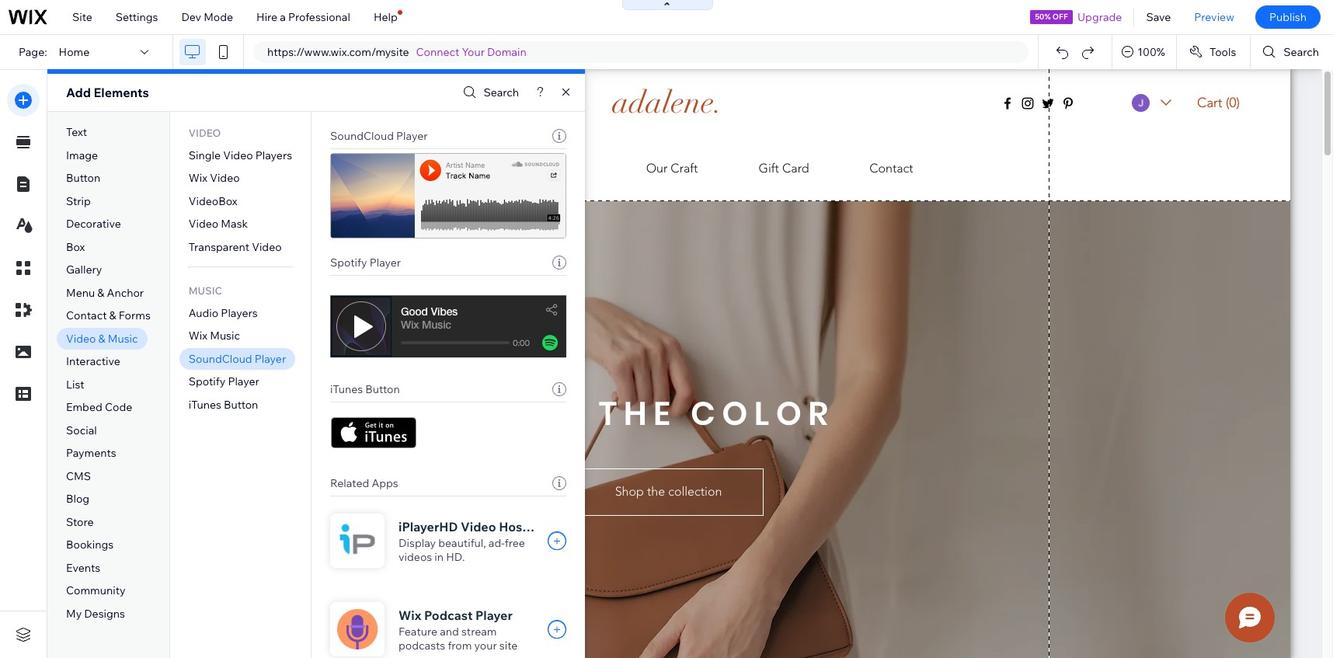 Task type: describe. For each thing, give the bounding box(es) containing it.
embed
[[66, 401, 102, 414]]

video inside the iplayerhd video hosting display beautiful, ad-free videos in hd.
[[461, 519, 496, 535]]

menu
[[66, 286, 95, 300]]

events
[[66, 561, 100, 575]]

wix podcast player feature and stream podcasts from your site
[[399, 608, 518, 653]]

video & music
[[66, 332, 138, 346]]

mask
[[221, 217, 248, 231]]

display
[[399, 536, 436, 550]]

save
[[1147, 10, 1171, 24]]

hd.
[[446, 550, 465, 564]]

preview button
[[1183, 0, 1246, 34]]

save button
[[1135, 0, 1183, 34]]

dev mode
[[181, 10, 233, 24]]

transparent
[[189, 240, 250, 254]]

https://www.wix.com/mysite
[[267, 45, 409, 59]]

connect
[[416, 45, 460, 59]]

related
[[330, 476, 369, 490]]

anchor
[[107, 286, 144, 300]]

player inside the wix podcast player feature and stream podcasts from your site
[[476, 608, 513, 623]]

iplayerhd video hosting display beautiful, ad-free videos in hd.
[[399, 519, 546, 564]]

from
[[448, 639, 472, 653]]

hosting
[[499, 519, 546, 535]]

0 horizontal spatial search button
[[460, 81, 519, 104]]

add
[[66, 85, 91, 100]]

box
[[66, 240, 85, 254]]

beautiful,
[[438, 536, 486, 550]]

apps
[[372, 476, 398, 490]]

0 vertical spatial button
[[66, 171, 100, 185]]

publish
[[1270, 10, 1307, 24]]

1 vertical spatial itunes button
[[189, 398, 258, 412]]

and
[[440, 625, 459, 639]]

your
[[474, 639, 497, 653]]

video down contact
[[66, 332, 96, 346]]

video up wix video
[[223, 148, 253, 162]]

my
[[66, 607, 82, 621]]

site
[[500, 639, 518, 653]]

mode
[[204, 10, 233, 24]]

1 vertical spatial soundcloud
[[189, 352, 252, 366]]

upgrade
[[1078, 10, 1123, 24]]

blog
[[66, 492, 89, 506]]

publish button
[[1256, 5, 1321, 29]]

list
[[66, 378, 84, 392]]

forms
[[119, 309, 151, 323]]

1 horizontal spatial spotify
[[330, 256, 367, 270]]

& for contact
[[109, 309, 116, 323]]

site
[[72, 10, 92, 24]]

0 vertical spatial players
[[256, 148, 292, 162]]

interactive
[[66, 355, 120, 369]]

elements
[[94, 85, 149, 100]]

code
[[105, 401, 132, 414]]

wix for music
[[189, 329, 208, 343]]

transparent video
[[189, 240, 282, 254]]

related apps
[[330, 476, 398, 490]]

1 vertical spatial players
[[221, 306, 258, 320]]

image
[[66, 148, 98, 162]]

text
[[66, 125, 87, 139]]

video mask
[[189, 217, 248, 231]]

community
[[66, 584, 126, 598]]

stream
[[462, 625, 497, 639]]

wix for video
[[189, 171, 208, 185]]

decorative
[[66, 217, 121, 231]]

contact
[[66, 309, 107, 323]]

gallery
[[66, 263, 102, 277]]

1 vertical spatial spotify player
[[189, 375, 259, 389]]

your
[[462, 45, 485, 59]]

ad-
[[489, 536, 505, 550]]

50% off
[[1035, 12, 1068, 22]]

1 horizontal spatial button
[[224, 398, 258, 412]]

100% button
[[1113, 35, 1176, 69]]

audio
[[189, 306, 219, 320]]



Task type: locate. For each thing, give the bounding box(es) containing it.
itunes
[[330, 382, 363, 396], [189, 398, 221, 412]]

0 vertical spatial spotify player
[[330, 256, 401, 270]]

players up wix music
[[221, 306, 258, 320]]

music down forms
[[108, 332, 138, 346]]

settings
[[116, 10, 158, 24]]

designs
[[84, 607, 125, 621]]

wix up feature on the bottom left
[[399, 608, 422, 623]]

video down videobox
[[189, 217, 219, 231]]

videos
[[399, 550, 432, 564]]

hire a professional
[[257, 10, 350, 24]]

0 vertical spatial soundcloud player
[[330, 129, 428, 143]]

1 horizontal spatial spotify player
[[330, 256, 401, 270]]

video up single
[[189, 126, 221, 139]]

2 vertical spatial &
[[98, 332, 105, 346]]

1 vertical spatial button
[[366, 382, 400, 396]]

2 vertical spatial wix
[[399, 608, 422, 623]]

0 vertical spatial search button
[[1251, 35, 1334, 69]]

0 horizontal spatial search
[[484, 85, 519, 99]]

1 vertical spatial soundcloud player
[[189, 352, 286, 366]]

search down publish
[[1284, 45, 1320, 59]]

0 vertical spatial itunes
[[330, 382, 363, 396]]

dev
[[181, 10, 201, 24]]

0 horizontal spatial spotify
[[189, 375, 226, 389]]

tools button
[[1177, 35, 1251, 69]]

0 vertical spatial spotify
[[330, 256, 367, 270]]

hire
[[257, 10, 278, 24]]

2 vertical spatial button
[[224, 398, 258, 412]]

cms
[[66, 469, 91, 483]]

single
[[189, 148, 221, 162]]

2 horizontal spatial button
[[366, 382, 400, 396]]

0 vertical spatial soundcloud
[[330, 129, 394, 143]]

search button down publish button
[[1251, 35, 1334, 69]]

spotify player
[[330, 256, 401, 270], [189, 375, 259, 389]]

& left forms
[[109, 309, 116, 323]]

iplayerhd
[[399, 519, 458, 535]]

button
[[66, 171, 100, 185], [366, 382, 400, 396], [224, 398, 258, 412]]

videobox
[[189, 194, 237, 208]]

music down audio players in the top of the page
[[210, 329, 240, 343]]

off
[[1053, 12, 1068, 22]]

bookings
[[66, 538, 114, 552]]

0 vertical spatial &
[[97, 286, 104, 300]]

wix down single
[[189, 171, 208, 185]]

0 vertical spatial search
[[1284, 45, 1320, 59]]

50%
[[1035, 12, 1051, 22]]

wix for podcast
[[399, 608, 422, 623]]

strip
[[66, 194, 91, 208]]

wix
[[189, 171, 208, 185], [189, 329, 208, 343], [399, 608, 422, 623]]

in
[[435, 550, 444, 564]]

1 horizontal spatial search
[[1284, 45, 1320, 59]]

video
[[189, 126, 221, 139], [223, 148, 253, 162], [210, 171, 240, 185], [189, 217, 219, 231], [252, 240, 282, 254], [66, 332, 96, 346], [461, 519, 496, 535]]

preview
[[1195, 10, 1235, 24]]

contact & forms
[[66, 309, 151, 323]]

video up videobox
[[210, 171, 240, 185]]

1 horizontal spatial itunes button
[[330, 382, 400, 396]]

player
[[396, 129, 428, 143], [370, 256, 401, 270], [255, 352, 286, 366], [228, 375, 259, 389], [476, 608, 513, 623]]

100%
[[1138, 45, 1166, 59]]

0 horizontal spatial soundcloud player
[[189, 352, 286, 366]]

home
[[59, 45, 90, 59]]

0 vertical spatial wix
[[189, 171, 208, 185]]

a
[[280, 10, 286, 24]]

embed code
[[66, 401, 132, 414]]

1 horizontal spatial itunes
[[330, 382, 363, 396]]

0 vertical spatial itunes button
[[330, 382, 400, 396]]

& for menu
[[97, 286, 104, 300]]

1 vertical spatial wix
[[189, 329, 208, 343]]

& down the contact & forms at top left
[[98, 332, 105, 346]]

feature
[[399, 625, 438, 639]]

single video players
[[189, 148, 292, 162]]

search button down your
[[460, 81, 519, 104]]

wix music
[[189, 329, 240, 343]]

help
[[374, 10, 398, 24]]

1 horizontal spatial soundcloud
[[330, 129, 394, 143]]

& right menu
[[97, 286, 104, 300]]

1 horizontal spatial search button
[[1251, 35, 1334, 69]]

& for video
[[98, 332, 105, 346]]

players right single
[[256, 148, 292, 162]]

players
[[256, 148, 292, 162], [221, 306, 258, 320]]

1 vertical spatial itunes
[[189, 398, 221, 412]]

https://www.wix.com/mysite connect your domain
[[267, 45, 527, 59]]

wix video
[[189, 171, 240, 185]]

podcasts
[[399, 639, 445, 653]]

professional
[[288, 10, 350, 24]]

1 vertical spatial &
[[109, 309, 116, 323]]

soundcloud
[[330, 129, 394, 143], [189, 352, 252, 366]]

1 vertical spatial spotify
[[189, 375, 226, 389]]

store
[[66, 515, 94, 529]]

search
[[1284, 45, 1320, 59], [484, 85, 519, 99]]

video right transparent
[[252, 240, 282, 254]]

0 horizontal spatial itunes button
[[189, 398, 258, 412]]

1 vertical spatial search button
[[460, 81, 519, 104]]

payments
[[66, 446, 116, 460]]

video up 'beautiful,'
[[461, 519, 496, 535]]

itunes button
[[330, 382, 400, 396], [189, 398, 258, 412]]

my designs
[[66, 607, 125, 621]]

domain
[[487, 45, 527, 59]]

0 horizontal spatial soundcloud
[[189, 352, 252, 366]]

add elements
[[66, 85, 149, 100]]

music up the audio
[[189, 284, 222, 297]]

social
[[66, 423, 97, 437]]

podcast
[[424, 608, 473, 623]]

free
[[505, 536, 525, 550]]

1 vertical spatial search
[[484, 85, 519, 99]]

wix inside the wix podcast player feature and stream podcasts from your site
[[399, 608, 422, 623]]

soundcloud player
[[330, 129, 428, 143], [189, 352, 286, 366]]

1 horizontal spatial soundcloud player
[[330, 129, 428, 143]]

menu & anchor
[[66, 286, 144, 300]]

wix down the audio
[[189, 329, 208, 343]]

0 horizontal spatial spotify player
[[189, 375, 259, 389]]

0 horizontal spatial button
[[66, 171, 100, 185]]

audio players
[[189, 306, 258, 320]]

search down domain
[[484, 85, 519, 99]]

tools
[[1210, 45, 1237, 59]]

0 horizontal spatial itunes
[[189, 398, 221, 412]]

search button
[[1251, 35, 1334, 69], [460, 81, 519, 104]]



Task type: vqa. For each thing, say whether or not it's contained in the screenshot.
Set
no



